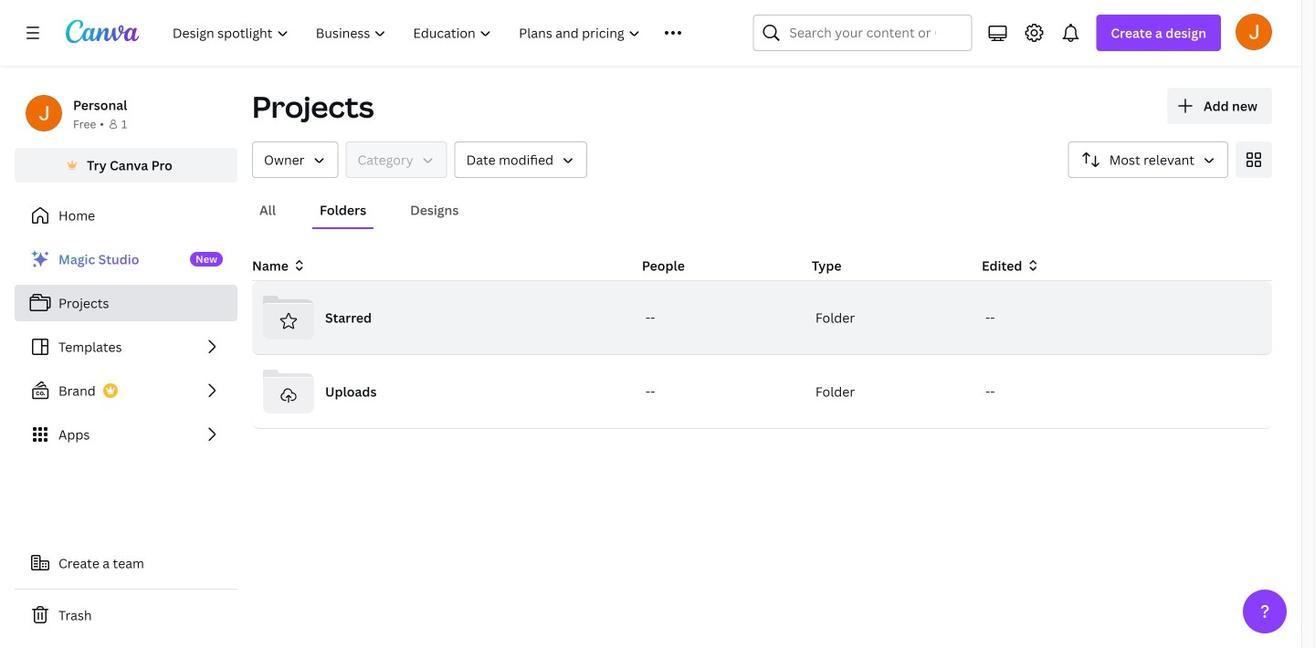 Task type: vqa. For each thing, say whether or not it's contained in the screenshot.
Date Modified BUTTON
yes



Task type: describe. For each thing, give the bounding box(es) containing it.
Date modified button
[[455, 142, 587, 178]]

Owner button
[[252, 142, 338, 178]]

Category button
[[346, 142, 447, 178]]



Task type: locate. For each thing, give the bounding box(es) containing it.
Search search field
[[790, 16, 936, 50]]

list
[[15, 241, 237, 453]]

top level navigation element
[[161, 15, 709, 51], [161, 15, 709, 51]]

jeremy miller image
[[1236, 13, 1272, 50]]

None search field
[[753, 15, 972, 51]]



